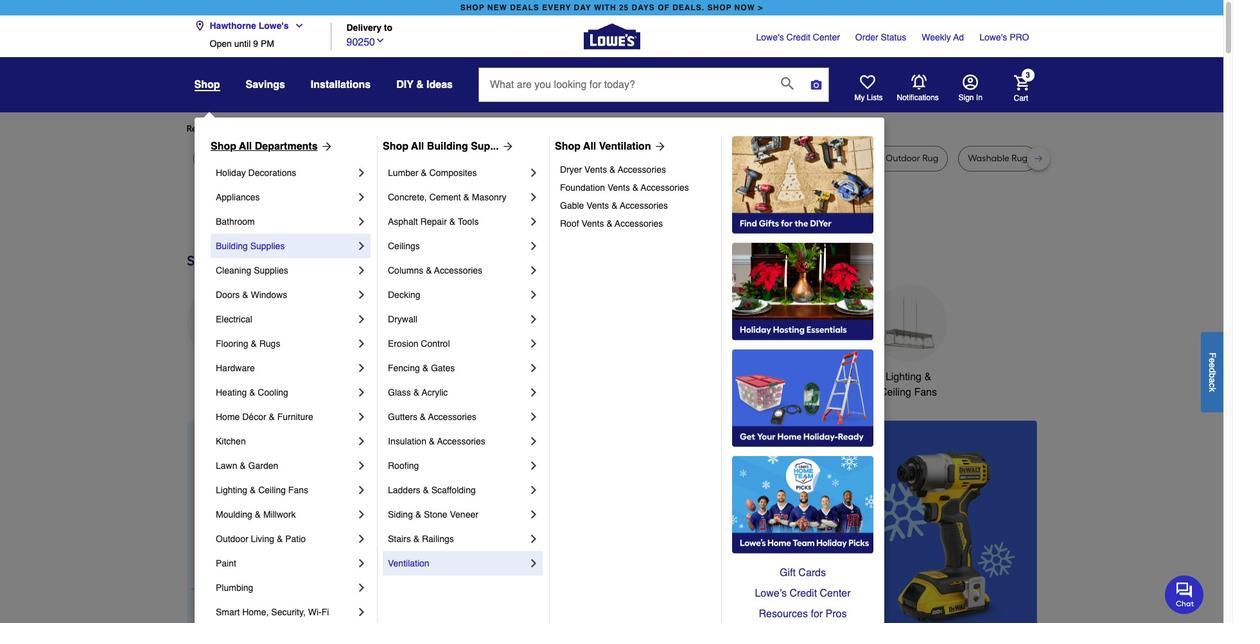 Task type: locate. For each thing, give the bounding box(es) containing it.
2 shop from the left
[[383, 141, 409, 152]]

25
[[619, 3, 629, 12]]

1 vertical spatial appliances
[[200, 371, 250, 383]]

1 horizontal spatial shop
[[383, 141, 409, 152]]

center
[[813, 32, 840, 42], [820, 588, 851, 600]]

ladders & scaffolding
[[388, 485, 476, 495]]

building supplies link
[[216, 234, 355, 258]]

0 vertical spatial decorations
[[248, 168, 296, 178]]

1 horizontal spatial ventilation
[[599, 141, 651, 152]]

chevron right image for erosion control
[[528, 337, 540, 350]]

shop new deals every day with 25 days of deals. shop now >
[[461, 3, 764, 12]]

vents for roof
[[582, 218, 604, 229]]

allen for allen and roth rug
[[639, 153, 659, 164]]

supplies for building supplies
[[250, 241, 285, 251]]

2 arrow right image from the left
[[651, 140, 667, 153]]

outdoor living & patio
[[216, 534, 306, 544]]

home
[[813, 371, 840, 383], [216, 412, 240, 422]]

decorations
[[248, 168, 296, 178], [393, 387, 448, 398]]

1 vertical spatial lighting
[[216, 485, 247, 495]]

0 horizontal spatial bathroom
[[216, 217, 255, 227]]

1 shop from the left
[[211, 141, 236, 152]]

chevron right image for paint
[[355, 557, 368, 570]]

holiday hosting essentials. image
[[733, 243, 874, 341]]

0 horizontal spatial ventilation
[[388, 558, 430, 569]]

1 horizontal spatial smart
[[782, 371, 810, 383]]

chevron right image for cleaning supplies
[[355, 264, 368, 277]]

hawthorne lowe's
[[210, 21, 289, 31]]

center for lowe's credit center
[[820, 588, 851, 600]]

deals
[[510, 3, 540, 12]]

electrical link
[[216, 307, 355, 332]]

1 horizontal spatial area
[[572, 153, 592, 164]]

chevron right image for decking
[[528, 289, 540, 301]]

scroll to item #2 image
[[691, 621, 725, 623]]

1 horizontal spatial for
[[404, 123, 416, 134]]

concrete, cement & masonry link
[[388, 185, 528, 209]]

credit up resources for pros link
[[790, 588, 817, 600]]

appliances inside button
[[200, 371, 250, 383]]

rug
[[203, 153, 219, 164], [265, 153, 281, 164], [283, 153, 299, 164], [350, 153, 366, 164], [594, 153, 610, 164], [701, 153, 717, 164], [812, 153, 828, 164], [923, 153, 939, 164], [1012, 153, 1028, 164]]

d
[[1208, 368, 1218, 373]]

decorations down christmas on the bottom of the page
[[393, 387, 448, 398]]

1 horizontal spatial fans
[[915, 387, 938, 398]]

supplies up the cleaning supplies
[[250, 241, 285, 251]]

1 horizontal spatial lighting
[[886, 371, 922, 383]]

washable for washable area rug
[[747, 153, 788, 164]]

notifications
[[897, 93, 939, 102]]

christmas decorations button
[[382, 285, 459, 400]]

0 horizontal spatial all
[[239, 141, 252, 152]]

gable vents & accessories link
[[560, 197, 713, 215]]

area rug
[[328, 153, 366, 164]]

sign in
[[959, 93, 983, 102]]

chevron right image for plumbing
[[355, 582, 368, 594]]

control
[[421, 339, 450, 349]]

decorations for holiday
[[248, 168, 296, 178]]

fans inside "lighting & ceiling fans"
[[915, 387, 938, 398]]

arrow right image inside the shop all departments link
[[318, 140, 333, 153]]

all up furniture
[[411, 141, 424, 152]]

chevron right image for siding & stone veneer
[[528, 508, 540, 521]]

0 horizontal spatial washable
[[747, 153, 788, 164]]

1 horizontal spatial arrow right image
[[651, 140, 667, 153]]

garden
[[248, 461, 278, 471]]

1 area from the left
[[328, 153, 348, 164]]

windows
[[251, 290, 287, 300]]

allen right desk on the left top of page
[[511, 153, 530, 164]]

shop all departments link
[[211, 139, 333, 154]]

lighting & ceiling fans inside lighting & ceiling fans button
[[880, 371, 938, 398]]

1 vertical spatial fans
[[288, 485, 308, 495]]

chevron right image for building supplies
[[355, 240, 368, 253]]

2 washable from the left
[[968, 153, 1010, 164]]

shop left now
[[708, 3, 732, 12]]

0 vertical spatial credit
[[787, 32, 811, 42]]

3 shop from the left
[[555, 141, 581, 152]]

scaffolding
[[432, 485, 476, 495]]

25 days of deals. don't miss deals every day. same-day delivery on in-stock orders placed by 2 p m. image
[[187, 421, 394, 623]]

1 horizontal spatial lighting & ceiling fans
[[880, 371, 938, 398]]

vents right roof
[[582, 218, 604, 229]]

2 and from the left
[[661, 153, 678, 164]]

1 horizontal spatial washable
[[968, 153, 1010, 164]]

1 vertical spatial ceiling
[[258, 485, 286, 495]]

chevron right image for lumber & composites
[[528, 166, 540, 179]]

1 horizontal spatial home
[[813, 371, 840, 383]]

1 allen from the left
[[511, 153, 530, 164]]

arrow right image for shop all departments
[[318, 140, 333, 153]]

chevron right image for kitchen
[[355, 435, 368, 448]]

e up d
[[1208, 358, 1218, 363]]

0 horizontal spatial arrow right image
[[318, 140, 333, 153]]

lowe's
[[259, 21, 289, 31], [757, 32, 784, 42], [980, 32, 1008, 42]]

up to 50 percent off select tools and accessories. image
[[415, 421, 1037, 623]]

chevron right image for electrical
[[355, 313, 368, 326]]

1 horizontal spatial allen
[[639, 153, 659, 164]]

lawn & garden
[[216, 461, 278, 471]]

arrow right image inside 'shop all building sup...' link
[[499, 140, 515, 153]]

1 vertical spatial arrow right image
[[1014, 533, 1027, 546]]

1 horizontal spatial roth
[[680, 153, 699, 164]]

1 e from the top
[[1208, 358, 1218, 363]]

0 horizontal spatial shop
[[211, 141, 236, 152]]

0 horizontal spatial kitchen
[[216, 436, 246, 447]]

kitchen inside button
[[481, 371, 516, 383]]

vents up roof vents & accessories
[[587, 200, 609, 211]]

chevron right image
[[528, 166, 540, 179], [528, 191, 540, 204], [355, 215, 368, 228], [528, 215, 540, 228], [355, 240, 368, 253], [355, 264, 368, 277], [355, 289, 368, 301], [355, 435, 368, 448], [528, 435, 540, 448], [355, 459, 368, 472], [355, 484, 368, 497], [528, 484, 540, 497], [528, 533, 540, 546], [355, 582, 368, 594], [355, 606, 368, 619]]

allen
[[511, 153, 530, 164], [639, 153, 659, 164]]

credit inside "link"
[[790, 588, 817, 600]]

arrow right image
[[318, 140, 333, 153], [651, 140, 667, 153]]

1 roth from the left
[[552, 153, 570, 164]]

1 vertical spatial decorations
[[393, 387, 448, 398]]

0 vertical spatial center
[[813, 32, 840, 42]]

supplies for cleaning supplies
[[254, 265, 288, 276]]

roth for rug
[[680, 153, 699, 164]]

decorations down rug rug
[[248, 168, 296, 178]]

vents for foundation
[[608, 182, 630, 193]]

0 vertical spatial lighting & ceiling fans
[[880, 371, 938, 398]]

1 horizontal spatial decorations
[[393, 387, 448, 398]]

7 rug from the left
[[812, 153, 828, 164]]

a
[[1208, 378, 1218, 383]]

all down recommended searches for you
[[239, 141, 252, 152]]

shop down "more suggestions for you" link
[[383, 141, 409, 152]]

0 vertical spatial smart
[[782, 371, 810, 383]]

chevron right image for lawn & garden
[[355, 459, 368, 472]]

5x8
[[221, 153, 235, 164]]

vents up foundation
[[585, 165, 607, 175]]

diy
[[397, 79, 414, 91]]

smart inside button
[[782, 371, 810, 383]]

chevron down image
[[375, 35, 386, 45]]

1 vertical spatial credit
[[790, 588, 817, 600]]

2 you from the left
[[418, 123, 433, 134]]

kitchen left faucets
[[481, 371, 516, 383]]

roth up the dryer on the left
[[552, 153, 570, 164]]

b
[[1208, 373, 1218, 378]]

stairs & railings link
[[388, 527, 528, 551]]

0 vertical spatial lighting
[[886, 371, 922, 383]]

for up departments
[[290, 123, 302, 134]]

1 horizontal spatial ceiling
[[880, 387, 912, 398]]

1 horizontal spatial all
[[411, 141, 424, 152]]

every
[[542, 3, 571, 12]]

1 horizontal spatial you
[[418, 123, 433, 134]]

&
[[416, 79, 424, 91], [610, 165, 616, 175], [421, 168, 427, 178], [633, 182, 639, 193], [464, 192, 470, 202], [612, 200, 618, 211], [450, 217, 456, 227], [607, 218, 613, 229], [426, 265, 432, 276], [242, 290, 248, 300], [251, 339, 257, 349], [423, 363, 429, 373], [925, 371, 932, 383], [249, 387, 255, 398], [414, 387, 420, 398], [269, 412, 275, 422], [420, 412, 426, 422], [429, 436, 435, 447], [240, 461, 246, 471], [250, 485, 256, 495], [423, 485, 429, 495], [255, 510, 261, 520], [416, 510, 422, 520], [277, 534, 283, 544], [414, 534, 420, 544]]

center inside "link"
[[820, 588, 851, 600]]

arrow right image down the more
[[318, 140, 333, 153]]

chevron right image for home décor & furniture
[[355, 411, 368, 423]]

concrete,
[[388, 192, 427, 202]]

e up b
[[1208, 363, 1218, 368]]

open until 9 pm
[[210, 39, 274, 49]]

lowe's home improvement lists image
[[860, 75, 876, 90]]

appliances up heating
[[200, 371, 250, 383]]

roth up foundation vents & accessories link
[[680, 153, 699, 164]]

you for recommended searches for you
[[304, 123, 319, 134]]

0 horizontal spatial area
[[328, 153, 348, 164]]

recommended
[[187, 123, 248, 134]]

shop left new
[[461, 3, 485, 12]]

3 area from the left
[[790, 153, 810, 164]]

ceiling inside "lighting & ceiling fans"
[[880, 387, 912, 398]]

chevron right image for moulding & millwork
[[355, 508, 368, 521]]

1 vertical spatial building
[[216, 241, 248, 251]]

4 rug from the left
[[350, 153, 366, 164]]

0 horizontal spatial lowe's
[[259, 21, 289, 31]]

washable for washable rug
[[968, 153, 1010, 164]]

more suggestions for you link
[[329, 123, 443, 136]]

1 washable from the left
[[747, 153, 788, 164]]

0 vertical spatial arrow right image
[[499, 140, 515, 153]]

chevron right image for ceilings
[[528, 240, 540, 253]]

0 horizontal spatial arrow right image
[[499, 140, 515, 153]]

supplies inside cleaning supplies link
[[254, 265, 288, 276]]

ventilation down stairs
[[388, 558, 430, 569]]

camera image
[[810, 78, 823, 91]]

building up desk on the left top of page
[[427, 141, 468, 152]]

you for more suggestions for you
[[418, 123, 433, 134]]

6 rug from the left
[[701, 153, 717, 164]]

1 horizontal spatial shop
[[708, 3, 732, 12]]

arrow left image
[[426, 533, 439, 546]]

of
[[658, 3, 670, 12]]

chevron right image for heating & cooling
[[355, 386, 368, 399]]

shop new deals every day with 25 days of deals. shop now > link
[[458, 0, 766, 15]]

2 horizontal spatial all
[[584, 141, 597, 152]]

1 all from the left
[[239, 141, 252, 152]]

ventilation
[[599, 141, 651, 152], [388, 558, 430, 569]]

weekly ad link
[[922, 31, 965, 44]]

smart inside 'link'
[[216, 607, 240, 618]]

0 vertical spatial ventilation
[[599, 141, 651, 152]]

searches
[[250, 123, 288, 134]]

center left order
[[813, 32, 840, 42]]

1 horizontal spatial bathroom
[[691, 371, 736, 383]]

0 horizontal spatial building
[[216, 241, 248, 251]]

arrow right image for shop all ventilation
[[651, 140, 667, 153]]

1 vertical spatial smart
[[216, 607, 240, 618]]

2 horizontal spatial lowe's
[[980, 32, 1008, 42]]

0 horizontal spatial ceiling
[[258, 485, 286, 495]]

2 all from the left
[[411, 141, 424, 152]]

5 rug from the left
[[594, 153, 610, 164]]

3 all from the left
[[584, 141, 597, 152]]

lowe's
[[755, 588, 787, 600]]

lowe's credit center
[[757, 32, 840, 42]]

ventilation down recommended searches for you 'heading'
[[599, 141, 651, 152]]

search image
[[781, 77, 794, 90]]

allen up foundation vents & accessories link
[[639, 153, 659, 164]]

center up pros
[[820, 588, 851, 600]]

1 vertical spatial bathroom
[[691, 371, 736, 383]]

fans inside lighting & ceiling fans link
[[288, 485, 308, 495]]

lowe's left pro
[[980, 32, 1008, 42]]

shop for shop all ventilation
[[555, 141, 581, 152]]

lighting inside "lighting & ceiling fans"
[[886, 371, 922, 383]]

0 horizontal spatial home
[[216, 412, 240, 422]]

decorations inside 'link'
[[248, 168, 296, 178]]

chevron right image for appliances
[[355, 191, 368, 204]]

0 vertical spatial kitchen
[[481, 371, 516, 383]]

2 horizontal spatial for
[[811, 609, 823, 620]]

0 horizontal spatial lighting
[[216, 485, 247, 495]]

1 and from the left
[[533, 153, 549, 164]]

holiday
[[216, 168, 246, 178]]

0 horizontal spatial smart
[[216, 607, 240, 618]]

1 horizontal spatial building
[[427, 141, 468, 152]]

0 horizontal spatial and
[[533, 153, 549, 164]]

lowe's credit center link
[[757, 31, 840, 44]]

1 vertical spatial ventilation
[[388, 558, 430, 569]]

area
[[328, 153, 348, 164], [572, 153, 592, 164], [790, 153, 810, 164]]

for inside "more suggestions for you" link
[[404, 123, 416, 134]]

2 roth from the left
[[680, 153, 699, 164]]

0 horizontal spatial allen
[[511, 153, 530, 164]]

>
[[758, 3, 764, 12]]

1 arrow right image from the left
[[318, 140, 333, 153]]

supplies inside building supplies link
[[250, 241, 285, 251]]

furniture
[[277, 412, 313, 422]]

arrow right image inside shop all ventilation link
[[651, 140, 667, 153]]

holiday decorations
[[216, 168, 296, 178]]

1 horizontal spatial kitchen
[[481, 371, 516, 383]]

shop up allen and roth area rug
[[555, 141, 581, 152]]

foundation vents & accessories link
[[560, 179, 713, 197]]

home décor & furniture link
[[216, 405, 355, 429]]

1 you from the left
[[304, 123, 319, 134]]

1 horizontal spatial and
[[661, 153, 678, 164]]

0 horizontal spatial you
[[304, 123, 319, 134]]

more
[[329, 123, 350, 134]]

shop
[[461, 3, 485, 12], [708, 3, 732, 12]]

0 vertical spatial ceiling
[[880, 387, 912, 398]]

all down recommended searches for you 'heading'
[[584, 141, 597, 152]]

ad
[[954, 32, 965, 42]]

lowe's inside button
[[259, 21, 289, 31]]

you left the more
[[304, 123, 319, 134]]

0 vertical spatial supplies
[[250, 241, 285, 251]]

2 horizontal spatial shop
[[555, 141, 581, 152]]

arrow right image up "dryer vents & accessories" link
[[651, 140, 667, 153]]

chevron right image for ventilation
[[528, 557, 540, 570]]

0 horizontal spatial roth
[[552, 153, 570, 164]]

0 vertical spatial building
[[427, 141, 468, 152]]

0 horizontal spatial lighting & ceiling fans
[[216, 485, 308, 495]]

chevron right image
[[355, 166, 368, 179], [355, 191, 368, 204], [528, 240, 540, 253], [528, 264, 540, 277], [528, 289, 540, 301], [355, 313, 368, 326], [528, 313, 540, 326], [355, 337, 368, 350], [528, 337, 540, 350], [355, 362, 368, 375], [528, 362, 540, 375], [355, 386, 368, 399], [528, 386, 540, 399], [355, 411, 368, 423], [528, 411, 540, 423], [528, 459, 540, 472], [355, 508, 368, 521], [528, 508, 540, 521], [355, 533, 368, 546], [355, 557, 368, 570], [528, 557, 540, 570]]

doors & windows
[[216, 290, 287, 300]]

accessories down gable vents & accessories link
[[615, 218, 663, 229]]

credit up search icon
[[787, 32, 811, 42]]

sup...
[[471, 141, 499, 152]]

drywall link
[[388, 307, 528, 332]]

weekly
[[922, 32, 952, 42]]

1 vertical spatial center
[[820, 588, 851, 600]]

2 area from the left
[[572, 153, 592, 164]]

2 shop from the left
[[708, 3, 732, 12]]

0 vertical spatial home
[[813, 371, 840, 383]]

chevron right image for outdoor living & patio
[[355, 533, 368, 546]]

tools
[[458, 217, 479, 227]]

for for suggestions
[[404, 123, 416, 134]]

1 horizontal spatial arrow right image
[[1014, 533, 1027, 546]]

bathroom inside button
[[691, 371, 736, 383]]

arrow right image
[[499, 140, 515, 153], [1014, 533, 1027, 546]]

appliances down holiday
[[216, 192, 260, 202]]

1 horizontal spatial lowe's
[[757, 32, 784, 42]]

smart for smart home, security, wi-fi
[[216, 607, 240, 618]]

get your home holiday-ready. image
[[733, 350, 874, 447]]

lowe's down the >
[[757, 32, 784, 42]]

shop all ventilation
[[555, 141, 651, 152]]

order
[[856, 32, 879, 42]]

roof vents & accessories link
[[560, 215, 713, 233]]

for left pros
[[811, 609, 823, 620]]

gift cards link
[[733, 563, 874, 583]]

day
[[574, 3, 592, 12]]

f e e d b a c k
[[1208, 352, 1218, 392]]

0 horizontal spatial shop
[[461, 3, 485, 12]]

shop up 5x8
[[211, 141, 236, 152]]

kitchen faucets
[[481, 371, 555, 383]]

you up shop all building sup...
[[418, 123, 433, 134]]

for up furniture
[[404, 123, 416, 134]]

home décor & furniture
[[216, 412, 313, 422]]

allen for allen and roth area rug
[[511, 153, 530, 164]]

chevron right image for insulation & accessories
[[528, 435, 540, 448]]

decorations inside button
[[393, 387, 448, 398]]

0 horizontal spatial for
[[290, 123, 302, 134]]

0 horizontal spatial decorations
[[248, 168, 296, 178]]

lowe's credit center link
[[733, 583, 874, 604]]

None search field
[[479, 67, 830, 114]]

8 rug from the left
[[923, 153, 939, 164]]

building up cleaning
[[216, 241, 248, 251]]

1 vertical spatial supplies
[[254, 265, 288, 276]]

1 vertical spatial lighting & ceiling fans
[[216, 485, 308, 495]]

vents for dryer
[[585, 165, 607, 175]]

kitchen up lawn
[[216, 436, 246, 447]]

my lists link
[[855, 75, 883, 103]]

outdoor living & patio link
[[216, 527, 355, 551]]

2 horizontal spatial area
[[790, 153, 810, 164]]

0 vertical spatial fans
[[915, 387, 938, 398]]

fencing
[[388, 363, 420, 373]]

asphalt repair & tools link
[[388, 209, 528, 234]]

accessories up roofing link
[[437, 436, 486, 447]]

0 vertical spatial bathroom
[[216, 217, 255, 227]]

1 vertical spatial kitchen
[[216, 436, 246, 447]]

electrical
[[216, 314, 252, 325]]

lowe's up pm
[[259, 21, 289, 31]]

accessories up foundation vents & accessories link
[[618, 165, 666, 175]]

installations
[[311, 79, 371, 91]]

2 allen from the left
[[639, 153, 659, 164]]

3 rug from the left
[[283, 153, 299, 164]]

and
[[533, 153, 549, 164], [661, 153, 678, 164]]

vents up gable vents & accessories
[[608, 182, 630, 193]]

railings
[[422, 534, 454, 544]]

0 horizontal spatial fans
[[288, 485, 308, 495]]

supplies up windows
[[254, 265, 288, 276]]

in
[[977, 93, 983, 102]]



Task type: describe. For each thing, give the bounding box(es) containing it.
bathroom button
[[675, 285, 752, 385]]

chevron right image for drywall
[[528, 313, 540, 326]]

deals.
[[673, 3, 705, 12]]

smart home
[[782, 371, 840, 383]]

decking link
[[388, 283, 528, 307]]

erosion control link
[[388, 332, 528, 356]]

millwork
[[263, 510, 296, 520]]

chevron right image for ladders & scaffolding
[[528, 484, 540, 497]]

1 vertical spatial home
[[216, 412, 240, 422]]

more suggestions for you
[[329, 123, 433, 134]]

center for lowe's credit center
[[813, 32, 840, 42]]

90250 button
[[347, 33, 386, 50]]

accessories down allen and roth rug
[[641, 182, 689, 193]]

shop all ventilation link
[[555, 139, 667, 154]]

lowe's home improvement account image
[[963, 75, 978, 90]]

heating
[[216, 387, 247, 398]]

fencing & gates link
[[388, 356, 528, 380]]

for inside resources for pros link
[[811, 609, 823, 620]]

shop for shop all building sup...
[[383, 141, 409, 152]]

lowe's home improvement logo image
[[584, 8, 640, 65]]

chevron down image
[[289, 21, 304, 31]]

chevron right image for doors & windows
[[355, 289, 368, 301]]

resources for pros
[[759, 609, 847, 620]]

flooring
[[216, 339, 248, 349]]

roofing link
[[388, 454, 528, 478]]

plumbing
[[216, 583, 253, 593]]

shop all departments
[[211, 141, 318, 152]]

chat invite button image
[[1166, 575, 1205, 614]]

decorations for christmas
[[393, 387, 448, 398]]

9 rug from the left
[[1012, 153, 1028, 164]]

christmas
[[397, 371, 444, 383]]

sign in button
[[959, 75, 983, 103]]

building supplies
[[216, 241, 285, 251]]

foundation
[[560, 182, 605, 193]]

order status
[[856, 32, 907, 42]]

accessories up insulation & accessories link
[[428, 412, 477, 422]]

days
[[632, 3, 655, 12]]

chevron right image for glass & acrylic
[[528, 386, 540, 399]]

Search Query text field
[[479, 68, 771, 102]]

paint link
[[216, 551, 355, 576]]

smart for smart home
[[782, 371, 810, 383]]

and for allen and roth area rug
[[533, 153, 549, 164]]

all for ventilation
[[584, 141, 597, 152]]

lowe's for lowe's pro
[[980, 32, 1008, 42]]

chevron right image for gutters & accessories
[[528, 411, 540, 423]]

cart
[[1014, 93, 1029, 102]]

siding
[[388, 510, 413, 520]]

siding & stone veneer link
[[388, 502, 528, 527]]

indoor outdoor rug
[[858, 153, 939, 164]]

chevron right image for asphalt repair & tools
[[528, 215, 540, 228]]

status
[[881, 32, 907, 42]]

stairs & railings
[[388, 534, 454, 544]]

siding & stone veneer
[[388, 510, 479, 520]]

f
[[1208, 352, 1218, 358]]

chevron right image for bathroom
[[355, 215, 368, 228]]

1 rug from the left
[[203, 153, 219, 164]]

credit for lowe's
[[790, 588, 817, 600]]

& inside "lighting & ceiling fans"
[[925, 371, 932, 383]]

appliances link
[[216, 185, 355, 209]]

all for building
[[411, 141, 424, 152]]

chevron right image for smart home, security, wi-fi
[[355, 606, 368, 619]]

resources for pros link
[[733, 604, 874, 623]]

kitchen for kitchen
[[216, 436, 246, 447]]

lighting & ceiling fans inside lighting & ceiling fans link
[[216, 485, 308, 495]]

doors
[[216, 290, 240, 300]]

shop 25 days of deals by category image
[[187, 250, 1037, 272]]

accessories down foundation vents & accessories link
[[620, 200, 668, 211]]

diy & ideas button
[[397, 73, 453, 96]]

asphalt
[[388, 217, 418, 227]]

gates
[[431, 363, 455, 373]]

glass & acrylic
[[388, 387, 448, 398]]

gift
[[780, 567, 796, 579]]

cleaning
[[216, 265, 251, 276]]

chevron right image for columns & accessories
[[528, 264, 540, 277]]

recommended searches for you heading
[[187, 123, 1037, 136]]

stone
[[424, 510, 448, 520]]

cement
[[430, 192, 461, 202]]

rugs
[[259, 339, 280, 349]]

glass & acrylic link
[[388, 380, 528, 405]]

lighting & ceiling fans link
[[216, 478, 355, 502]]

lowe's for lowe's credit center
[[757, 32, 784, 42]]

asphalt repair & tools
[[388, 217, 479, 227]]

weekly ad
[[922, 32, 965, 42]]

find gifts for the diyer. image
[[733, 136, 874, 234]]

2 e from the top
[[1208, 363, 1218, 368]]

savings
[[246, 79, 285, 91]]

ideas
[[427, 79, 453, 91]]

ladders & scaffolding link
[[388, 478, 528, 502]]

moulding & millwork link
[[216, 502, 355, 527]]

wi-
[[308, 607, 322, 618]]

for for searches
[[290, 123, 302, 134]]

lighting & ceiling fans button
[[870, 285, 947, 400]]

hardware
[[216, 363, 255, 373]]

chevron right image for concrete, cement & masonry
[[528, 191, 540, 204]]

appliances button
[[187, 285, 264, 385]]

repair
[[421, 217, 447, 227]]

accessories up decking link
[[434, 265, 483, 276]]

chevron right image for stairs & railings
[[528, 533, 540, 546]]

christmas decorations
[[393, 371, 448, 398]]

to
[[384, 23, 393, 33]]

chevron right image for flooring & rugs
[[355, 337, 368, 350]]

chevron right image for fencing & gates
[[528, 362, 540, 375]]

gutters & accessories
[[388, 412, 477, 422]]

f e e d b a c k button
[[1202, 332, 1224, 412]]

gutters
[[388, 412, 418, 422]]

& inside "button"
[[416, 79, 424, 91]]

lowe's wishes you and your family a happy hanukkah. image
[[187, 205, 1037, 237]]

chevron right image for roofing
[[528, 459, 540, 472]]

location image
[[194, 21, 205, 31]]

recommended searches for you
[[187, 123, 319, 134]]

lowe's home improvement cart image
[[1014, 75, 1030, 90]]

outdoor
[[216, 534, 248, 544]]

decking
[[388, 290, 421, 300]]

home inside button
[[813, 371, 840, 383]]

installations button
[[311, 73, 371, 96]]

vents for gable
[[587, 200, 609, 211]]

chevron right image for lighting & ceiling fans
[[355, 484, 368, 497]]

fi
[[322, 607, 329, 618]]

and for allen and roth rug
[[661, 153, 678, 164]]

all for departments
[[239, 141, 252, 152]]

ventilation inside 'link'
[[388, 558, 430, 569]]

credit for lowe's
[[787, 32, 811, 42]]

ceilings
[[388, 241, 420, 251]]

smart home button
[[773, 285, 850, 385]]

lists
[[867, 93, 883, 102]]

1 shop from the left
[[461, 3, 485, 12]]

lowe's home team holiday picks. image
[[733, 456, 874, 554]]

washable area rug
[[747, 153, 828, 164]]

roofing
[[388, 461, 419, 471]]

concrete, cement & masonry
[[388, 192, 507, 202]]

roof
[[560, 218, 579, 229]]

masonry
[[472, 192, 507, 202]]

living
[[251, 534, 274, 544]]

shop for shop all departments
[[211, 141, 236, 152]]

chevron right image for hardware
[[355, 362, 368, 375]]

kitchen for kitchen faucets
[[481, 371, 516, 383]]

2 rug from the left
[[265, 153, 281, 164]]

my
[[855, 93, 865, 102]]

roof vents & accessories
[[560, 218, 663, 229]]

shop all building sup...
[[383, 141, 499, 152]]

holiday decorations link
[[216, 161, 355, 185]]

erosion control
[[388, 339, 450, 349]]

now
[[735, 3, 756, 12]]

lowe's pro link
[[980, 31, 1030, 44]]

composites
[[430, 168, 477, 178]]

roth for area
[[552, 153, 570, 164]]

paint
[[216, 558, 236, 569]]

chevron right image for holiday decorations
[[355, 166, 368, 179]]

lowe's home improvement notification center image
[[912, 74, 927, 90]]

0 vertical spatial appliances
[[216, 192, 260, 202]]

cleaning supplies link
[[216, 258, 355, 283]]

columns
[[388, 265, 424, 276]]



Task type: vqa. For each thing, say whether or not it's contained in the screenshot.
the Single
no



